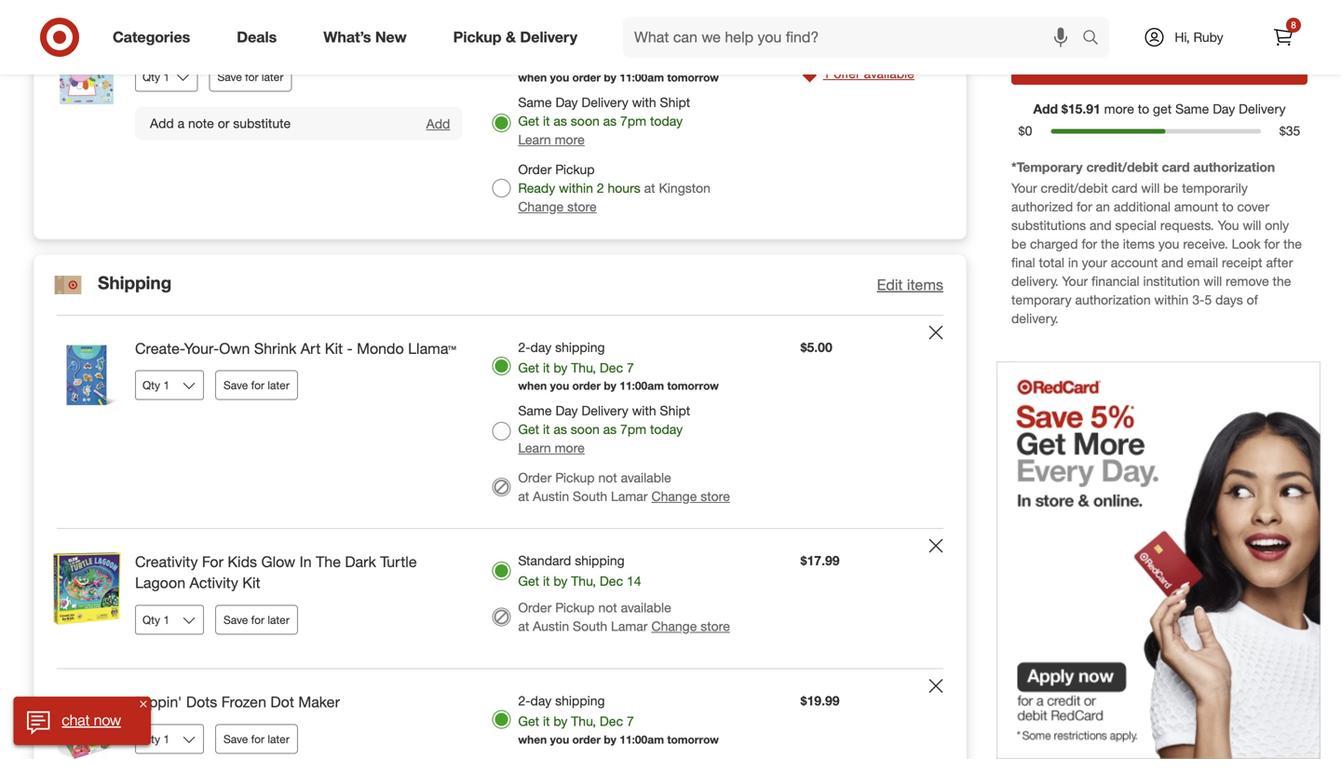 Task type: locate. For each thing, give the bounding box(es) containing it.
1 tomorrow from the top
[[668, 71, 719, 85]]

0 vertical spatial not
[[599, 469, 618, 486]]

kingston
[[659, 180, 711, 196]]

maker
[[299, 693, 340, 711]]

None radio
[[492, 48, 511, 67], [492, 357, 511, 375], [492, 422, 511, 441], [492, 48, 511, 67], [492, 357, 511, 375], [492, 422, 511, 441]]

4 it from the top
[[543, 421, 550, 437]]

2 7 from the top
[[627, 360, 634, 376]]

south
[[573, 488, 608, 504], [573, 618, 608, 635]]

get
[[518, 51, 540, 67], [518, 113, 540, 129], [518, 360, 540, 376], [518, 421, 540, 437], [518, 573, 540, 589], [518, 713, 540, 730]]

1 thu, from the top
[[571, 51, 596, 67]]

2-day shipping get it by thu, dec 7 when you order by 11:00am tomorrow for create-your-own shrink art kit - mondo llama™
[[518, 339, 719, 393]]

- right sticker
[[258, 31, 263, 49]]

0 vertical spatial order pickup not available at austin south lamar change store
[[518, 469, 730, 504]]

0 vertical spatial with
[[632, 94, 657, 110]]

0 horizontal spatial kit
[[243, 574, 261, 592]]

save for later button for sticker
[[209, 62, 292, 92]]

credit/debit
[[1087, 159, 1159, 175], [1041, 180, 1109, 196]]

add a note or substitute
[[150, 115, 291, 132]]

0 vertical spatial within
[[559, 180, 594, 196]]

3 cart item ready to fulfill group from the top
[[34, 529, 966, 669]]

south up item removed from cart.
[[573, 618, 608, 635]]

lamar
[[611, 488, 648, 504], [611, 618, 648, 635]]

not
[[599, 469, 618, 486], [599, 600, 618, 616]]

0 horizontal spatial items
[[908, 276, 944, 294]]

card
[[1162, 159, 1191, 175], [1112, 180, 1138, 196]]

1 cart item ready to fulfill group from the top
[[34, 7, 966, 238]]

order pickup not available at austin south lamar change store
[[518, 469, 730, 504], [518, 600, 730, 635]]

to left get
[[1139, 100, 1150, 117]]

1 soon from the top
[[571, 113, 600, 129]]

2 7pm from the top
[[621, 421, 647, 437]]

to up you
[[1223, 199, 1234, 215]]

$ 35
[[1280, 123, 1301, 139]]

4 thu, from the top
[[571, 713, 596, 730]]

1 vertical spatial 7
[[627, 360, 634, 376]]

1 vertical spatial with
[[632, 402, 657, 419]]

card up additional on the right of the page
[[1112, 180, 1138, 196]]

requests.
[[1161, 217, 1215, 234]]

the up the after
[[1284, 236, 1303, 252]]

2-day shipping get it by thu, dec 7 when you order by 11:00am tomorrow for peppa pig sticker - by number book
[[518, 31, 719, 85]]

0 vertical spatial credit/debit
[[1087, 159, 1159, 175]]

shrink
[[254, 340, 297, 358]]

own
[[219, 340, 250, 358]]

1 vertical spatial within
[[1155, 292, 1189, 308]]

creativity
[[135, 553, 198, 571]]

save for own
[[224, 379, 248, 392]]

within inside order pickup ready within 2 hours at kingston change store
[[559, 180, 594, 196]]

authorization down financial
[[1076, 292, 1151, 308]]

at inside order pickup ready within 2 hours at kingston change store
[[645, 180, 656, 196]]

pickup down 'standard shipping get it by thu, dec 14'
[[556, 600, 595, 616]]

save down sticker
[[218, 70, 242, 84]]

0 vertical spatial card
[[1162, 159, 1191, 175]]

1 vertical spatial when
[[518, 379, 547, 393]]

later down "peppa pig sticker - by number book"
[[262, 70, 284, 84]]

3 when from the top
[[518, 733, 547, 747]]

3 7 from the top
[[627, 713, 634, 730]]

2 with from the top
[[632, 402, 657, 419]]

1 austin from the top
[[533, 488, 570, 504]]

look
[[1233, 236, 1261, 252]]

2 learn from the top
[[518, 440, 551, 456]]

1 vertical spatial more
[[555, 131, 585, 148]]

1 horizontal spatial items
[[1124, 236, 1156, 252]]

1 day from the top
[[531, 31, 552, 47]]

0 vertical spatial 2-
[[518, 31, 531, 47]]

day for create-your-own shrink art kit - mondo llama™
[[556, 402, 578, 419]]

minimum)
[[1180, 55, 1250, 73]]

the down the after
[[1273, 273, 1292, 290]]

items inside dropdown button
[[908, 276, 944, 294]]

learn more button
[[518, 130, 585, 149], [518, 439, 585, 457]]

3 order from the top
[[518, 600, 552, 616]]

2- right &
[[518, 31, 531, 47]]

1 horizontal spatial kit
[[325, 340, 343, 358]]

0 vertical spatial not available radio
[[492, 478, 511, 496]]

$15.91
[[1062, 100, 1101, 117]]

2 vertical spatial day
[[531, 693, 552, 709]]

0 vertical spatial -
[[258, 31, 263, 49]]

1 vertical spatial your
[[1063, 273, 1089, 290]]

lamar up 14 at the left
[[611, 488, 648, 504]]

email
[[1188, 255, 1219, 271]]

1 vertical spatial not
[[599, 600, 618, 616]]

2 soon from the top
[[571, 421, 600, 437]]

$ inside starting of progress bar: $0 'element'
[[1019, 123, 1026, 139]]

0 vertical spatial at
[[645, 180, 656, 196]]

today
[[650, 113, 683, 129], [650, 421, 683, 437]]

standard shipping get it by thu, dec 14
[[518, 552, 642, 589]]

be
[[1164, 180, 1179, 196], [1012, 236, 1027, 252]]

0 horizontal spatial $
[[1019, 123, 1026, 139]]

frozen
[[222, 693, 266, 711]]

when for create-your-own shrink art kit - mondo llama™
[[518, 379, 547, 393]]

later for shrink
[[268, 379, 290, 392]]

be up amount
[[1164, 180, 1179, 196]]

removed
[[549, 661, 600, 677]]

0 horizontal spatial add
[[150, 115, 174, 132]]

day for peppa pig sticker - by number book
[[531, 31, 552, 47]]

to inside *temporary credit/debit card authorization your credit/debit card will be temporarily authorized for an additional amount to cover substitutions and special requests. you will only be charged for the items you receive. look for the final total in your account and email receipt after delivery. your financial institution will remove the temporary authorization within 3-5 days of delivery.
[[1223, 199, 1234, 215]]

pickup up ready at the top left of page
[[556, 161, 595, 177]]

learn
[[518, 131, 551, 148], [518, 440, 551, 456]]

later for -
[[262, 70, 284, 84]]

when
[[518, 71, 547, 85], [518, 379, 547, 393], [518, 733, 547, 747]]

1 11:00am from the top
[[620, 71, 664, 85]]

2 south from the top
[[573, 618, 608, 635]]

later down dot
[[268, 732, 290, 746]]

activity
[[190, 574, 238, 592]]

1 shipt from the top
[[660, 94, 691, 110]]

austin up standard
[[533, 488, 570, 504]]

kit right art
[[325, 340, 343, 358]]

standard
[[518, 552, 572, 569]]

1 $ from the left
[[1019, 123, 1026, 139]]

for down shrink
[[251, 379, 265, 392]]

0 vertical spatial same day delivery with shipt get it as soon as 7pm today learn more
[[518, 94, 691, 148]]

what's new
[[324, 28, 407, 46]]

1 vertical spatial shipt
[[660, 402, 691, 419]]

0 horizontal spatial be
[[1012, 236, 1027, 252]]

1 horizontal spatial card
[[1162, 159, 1191, 175]]

0 vertical spatial day
[[531, 31, 552, 47]]

1 horizontal spatial $
[[1280, 123, 1287, 139]]

save for later for sticker
[[218, 70, 284, 84]]

a
[[178, 115, 185, 132]]

2- down item
[[518, 693, 531, 709]]

2 order from the top
[[573, 379, 601, 393]]

will down cover
[[1244, 217, 1262, 234]]

save for later for own
[[224, 379, 290, 392]]

lamar up 'from'
[[611, 618, 648, 635]]

with for create-your-own shrink art kit - mondo llama™
[[632, 402, 657, 419]]

1 vertical spatial 7pm
[[621, 421, 647, 437]]

7 for peppa pig sticker - by number book
[[627, 51, 634, 67]]

delivery.
[[1012, 273, 1059, 290], [1012, 310, 1059, 327]]

0 vertical spatial store
[[568, 198, 597, 215]]

will up the 5
[[1204, 273, 1223, 290]]

will
[[1142, 180, 1161, 196], [1244, 217, 1262, 234], [1204, 273, 1223, 290]]

2 vertical spatial 2-
[[518, 693, 531, 709]]

2 tomorrow from the top
[[668, 379, 719, 393]]

0 vertical spatial lamar
[[611, 488, 648, 504]]

1 order from the top
[[518, 161, 552, 177]]

1 horizontal spatial within
[[1155, 292, 1189, 308]]

delivery. up temporary
[[1012, 273, 1059, 290]]

authorization up temporarily
[[1194, 159, 1276, 175]]

7
[[627, 51, 634, 67], [627, 360, 634, 376], [627, 713, 634, 730]]

tomorrow for create-your-own shrink art kit - mondo llama™
[[668, 379, 719, 393]]

for
[[245, 70, 259, 84], [1077, 199, 1093, 215], [1082, 236, 1098, 252], [1265, 236, 1281, 252], [251, 379, 265, 392], [251, 613, 265, 627], [251, 732, 265, 746]]

pickup inside order pickup ready within 2 hours at kingston change store
[[556, 161, 595, 177]]

0 vertical spatial austin
[[533, 488, 570, 504]]

not available radio
[[492, 478, 511, 496], [492, 608, 511, 627]]

south up 'standard shipping get it by thu, dec 14'
[[573, 488, 608, 504]]

kit down kids
[[243, 574, 261, 592]]

1 vertical spatial delivery.
[[1012, 310, 1059, 327]]

check
[[1071, 55, 1116, 73]]

same for peppa pig sticker - by number book
[[518, 94, 552, 110]]

0 vertical spatial order
[[518, 161, 552, 177]]

later down shrink
[[268, 379, 290, 392]]

1 same day delivery with shipt get it as soon as 7pm today learn more from the top
[[518, 94, 691, 148]]

- left 'mondo'
[[347, 340, 353, 358]]

save for later button for frozen
[[215, 724, 298, 754]]

what's
[[324, 28, 371, 46]]

2 learn more button from the top
[[518, 439, 585, 457]]

1 vertical spatial not available radio
[[492, 608, 511, 627]]

dippin' dots frozen dot maker
[[135, 693, 340, 711]]

2 vertical spatial store
[[701, 618, 730, 635]]

the
[[1102, 236, 1120, 252], [1284, 236, 1303, 252], [1273, 273, 1292, 290]]

dippin'
[[135, 693, 182, 711]]

0 vertical spatial when
[[518, 71, 547, 85]]

2 vertical spatial order
[[573, 733, 601, 747]]

7pm for create-your-own shrink art kit - mondo llama™
[[621, 421, 647, 437]]

learn more button for create-your-own shrink art kit - mondo llama™
[[518, 439, 585, 457]]

austin up item
[[533, 618, 570, 635]]

learn more button for peppa pig sticker - by number book
[[518, 130, 585, 149]]

chat now
[[62, 712, 121, 730]]

llama™
[[408, 340, 456, 358]]

your-
[[184, 340, 219, 358]]

1 horizontal spatial authorization
[[1194, 159, 1276, 175]]

2 vertical spatial 2-day shipping get it by thu, dec 7 when you order by 11:00am tomorrow
[[518, 693, 719, 747]]

save for later down frozen
[[224, 732, 290, 746]]

2 vertical spatial tomorrow
[[668, 733, 719, 747]]

1 vertical spatial soon
[[571, 421, 600, 437]]

at right hours at the left top
[[645, 180, 656, 196]]

save
[[218, 70, 242, 84], [224, 379, 248, 392], [224, 613, 248, 627], [224, 732, 248, 746]]

5 get from the top
[[518, 573, 540, 589]]

2 vertical spatial order
[[518, 600, 552, 616]]

you inside *temporary credit/debit card authorization your credit/debit card will be temporarily authorized for an additional amount to cover substitutions and special requests. you will only be charged for the items you receive. look for the final total in your account and email receipt after delivery. your financial institution will remove the temporary authorization within 3-5 days of delivery.
[[1159, 236, 1180, 252]]

1 vertical spatial store
[[701, 488, 730, 504]]

delivery. down temporary
[[1012, 310, 1059, 327]]

2 2- from the top
[[518, 339, 531, 355]]

you
[[1219, 217, 1240, 234]]

1 7pm from the top
[[621, 113, 647, 129]]

0 vertical spatial 7pm
[[621, 113, 647, 129]]

receive.
[[1184, 236, 1229, 252]]

in
[[300, 553, 312, 571]]

edit
[[877, 276, 903, 294]]

save for later button for own
[[215, 371, 298, 400]]

as
[[554, 113, 567, 129], [604, 113, 617, 129], [554, 421, 567, 437], [604, 421, 617, 437]]

0 vertical spatial soon
[[571, 113, 600, 129]]

0 vertical spatial change store button
[[518, 197, 597, 216]]

2 thu, from the top
[[571, 360, 596, 376]]

1 today from the top
[[650, 113, 683, 129]]

and up institution
[[1162, 255, 1184, 271]]

soon
[[571, 113, 600, 129], [571, 421, 600, 437]]

the
[[316, 553, 341, 571]]

0 horizontal spatial to
[[1139, 100, 1150, 117]]

save down dippin' dots frozen dot maker
[[224, 732, 248, 746]]

save down own
[[224, 379, 248, 392]]

1 horizontal spatial your
[[1063, 273, 1089, 290]]

0 vertical spatial delivery.
[[1012, 273, 1059, 290]]

1 vertical spatial learn
[[518, 440, 551, 456]]

0 vertical spatial today
[[650, 113, 683, 129]]

0 vertical spatial to
[[1139, 100, 1150, 117]]

0 vertical spatial your
[[1012, 180, 1038, 196]]

by inside 'standard shipping get it by thu, dec 14'
[[554, 573, 568, 589]]

0 vertical spatial available
[[864, 65, 915, 81]]

later for glow
[[268, 613, 290, 627]]

within down institution
[[1155, 292, 1189, 308]]

0 vertical spatial be
[[1164, 180, 1179, 196]]

1 vertical spatial -
[[347, 340, 353, 358]]

save for later button down creativity for kids glow in the dark turtle lagoon activity kit
[[215, 605, 298, 635]]

save for later button down shrink
[[215, 371, 298, 400]]

shipping
[[556, 31, 605, 47], [556, 339, 605, 355], [575, 552, 625, 569], [556, 693, 605, 709]]

1 vertical spatial authorization
[[1076, 292, 1151, 308]]

0 vertical spatial learn
[[518, 131, 551, 148]]

1 horizontal spatial and
[[1162, 255, 1184, 271]]

kit inside create-your-own shrink art kit - mondo llama™ link
[[325, 340, 343, 358]]

0 vertical spatial 7
[[627, 51, 634, 67]]

$ inside the end of progress bar: $35 element
[[1280, 123, 1287, 139]]

2- right llama™
[[518, 339, 531, 355]]

3 order from the top
[[573, 733, 601, 747]]

2 today from the top
[[650, 421, 683, 437]]

dec
[[600, 51, 624, 67], [600, 360, 624, 376], [600, 573, 624, 589], [600, 713, 624, 730]]

11:00am
[[620, 71, 664, 85], [620, 379, 664, 393], [620, 733, 664, 747]]

1 vertical spatial kit
[[243, 574, 261, 592]]

get inside 'standard shipping get it by thu, dec 14'
[[518, 573, 540, 589]]

2 vertical spatial available
[[621, 600, 672, 616]]

0 vertical spatial 11:00am
[[620, 71, 664, 85]]

4 get from the top
[[518, 421, 540, 437]]

1 learn more button from the top
[[518, 130, 585, 149]]

order up standard
[[518, 469, 552, 486]]

tomorrow for peppa pig sticker - by number book
[[668, 71, 719, 85]]

1 vertical spatial order
[[573, 379, 601, 393]]

you
[[550, 71, 570, 85], [1159, 236, 1180, 252], [550, 379, 570, 393], [550, 733, 570, 747]]

cart item ready to fulfill group containing creativity for kids glow in the dark turtle lagoon activity kit
[[34, 529, 966, 669]]

5 it from the top
[[543, 573, 550, 589]]

shipping
[[98, 272, 172, 294]]

1 vertical spatial today
[[650, 421, 683, 437]]

after
[[1267, 255, 1294, 271]]

order down standard
[[518, 600, 552, 616]]

will up additional on the right of the page
[[1142, 180, 1161, 196]]

1 vertical spatial day
[[531, 339, 552, 355]]

0 horizontal spatial your
[[1012, 180, 1038, 196]]

0 vertical spatial order
[[573, 71, 601, 85]]

save for later down creativity for kids glow in the dark turtle lagoon activity kit
[[224, 613, 290, 627]]

2 vertical spatial 7
[[627, 713, 634, 730]]

at
[[645, 180, 656, 196], [518, 488, 530, 504], [518, 618, 530, 635]]

0 vertical spatial will
[[1142, 180, 1161, 196]]

1 horizontal spatial add
[[426, 116, 450, 132]]

order up ready at the top left of page
[[518, 161, 552, 177]]

save for later down "peppa pig sticker - by number book"
[[218, 70, 284, 84]]

0 horizontal spatial within
[[559, 180, 594, 196]]

at up item
[[518, 618, 530, 635]]

same day delivery with shipt get it as soon as 7pm today learn more
[[518, 94, 691, 148], [518, 402, 691, 456]]

2 shipt from the top
[[660, 402, 691, 419]]

ruby
[[1194, 29, 1224, 45]]

2 vertical spatial 11:00am
[[620, 733, 664, 747]]

save for later button down "peppa pig sticker - by number book"
[[209, 62, 292, 92]]

for down frozen
[[251, 732, 265, 746]]

1 order from the top
[[573, 71, 601, 85]]

special
[[1116, 217, 1157, 234]]

1 delivery. from the top
[[1012, 273, 1059, 290]]

0 vertical spatial change
[[518, 198, 564, 215]]

items
[[1124, 236, 1156, 252], [908, 276, 944, 294]]

and down an
[[1090, 217, 1112, 234]]

delivery inside pickup & delivery link
[[520, 28, 578, 46]]

financial
[[1092, 273, 1140, 290]]

4 dec from the top
[[600, 713, 624, 730]]

2 same day delivery with shipt get it as soon as 7pm today learn more from the top
[[518, 402, 691, 456]]

2 cart item ready to fulfill group from the top
[[34, 316, 966, 528]]

save down activity
[[224, 613, 248, 627]]

for left an
[[1077, 199, 1093, 215]]

2 2-day shipping get it by thu, dec 7 when you order by 11:00am tomorrow from the top
[[518, 339, 719, 393]]

items down special on the top of the page
[[1124, 236, 1156, 252]]

0 vertical spatial authorization
[[1194, 159, 1276, 175]]

your up authorized
[[1012, 180, 1038, 196]]

1 vertical spatial lamar
[[611, 618, 648, 635]]

later down creativity for kids glow in the dark turtle lagoon activity kit
[[268, 613, 290, 627]]

within left the 2
[[559, 180, 594, 196]]

save for kids
[[224, 613, 248, 627]]

2 $ from the left
[[1280, 123, 1287, 139]]

2 vertical spatial will
[[1204, 273, 1223, 290]]

1 vertical spatial available
[[621, 469, 672, 486]]

be up final
[[1012, 236, 1027, 252]]

3 thu, from the top
[[571, 573, 596, 589]]

card up temporarily
[[1162, 159, 1191, 175]]

0 vertical spatial shipt
[[660, 94, 691, 110]]

within inside *temporary credit/debit card authorization your credit/debit card will be temporarily authorized for an additional amount to cover substitutions and special requests. you will only be charged for the items you receive. look for the final total in your account and email receipt after delivery. your financial institution will remove the temporary authorization within 3-5 days of delivery.
[[1155, 292, 1189, 308]]

at up standard
[[518, 488, 530, 504]]

check out ($35 minimum)
[[1071, 55, 1250, 73]]

None radio
[[492, 114, 511, 132], [492, 562, 511, 581], [492, 711, 511, 729], [492, 114, 511, 132], [492, 562, 511, 581], [492, 711, 511, 729]]

save for later down shrink
[[224, 379, 290, 392]]

0 vertical spatial items
[[1124, 236, 1156, 252]]

2 not available radio from the top
[[492, 608, 511, 627]]

1 when from the top
[[518, 71, 547, 85]]

for up your
[[1082, 236, 1098, 252]]

3 2- from the top
[[518, 693, 531, 709]]

1 learn from the top
[[518, 131, 551, 148]]

by
[[268, 31, 284, 49], [554, 51, 568, 67], [604, 71, 617, 85], [554, 360, 568, 376], [604, 379, 617, 393], [554, 573, 568, 589], [554, 713, 568, 730], [604, 733, 617, 747]]

0 horizontal spatial will
[[1142, 180, 1161, 196]]

learn for peppa pig sticker - by number book
[[518, 131, 551, 148]]

save for later for frozen
[[224, 732, 290, 746]]

0 horizontal spatial card
[[1112, 180, 1138, 196]]

1 horizontal spatial be
[[1164, 180, 1179, 196]]

8
[[1292, 19, 1297, 31]]

same day delivery with shipt get it as soon as 7pm today learn more for peppa pig sticker - by number book
[[518, 94, 691, 148]]

1 horizontal spatial to
[[1223, 199, 1234, 215]]

book
[[346, 31, 381, 49]]

your down in
[[1063, 273, 1089, 290]]

cart item ready to fulfill group
[[34, 7, 966, 238], [34, 316, 966, 528], [34, 529, 966, 669], [34, 670, 966, 759]]

2 11:00am from the top
[[620, 379, 664, 393]]

2 order from the top
[[518, 469, 552, 486]]

1 vertical spatial austin
[[533, 618, 570, 635]]

1 7 from the top
[[627, 51, 634, 67]]

add
[[1034, 100, 1059, 117], [150, 115, 174, 132], [426, 116, 450, 132]]

2 dec from the top
[[600, 360, 624, 376]]

2 it from the top
[[543, 113, 550, 129]]

2 when from the top
[[518, 379, 547, 393]]

items right "edit"
[[908, 276, 944, 294]]

save for later button down frozen
[[215, 724, 298, 754]]

2 day from the top
[[531, 339, 552, 355]]

7 for create-your-own shrink art kit - mondo llama™
[[627, 360, 634, 376]]

same
[[518, 94, 552, 110], [1176, 100, 1210, 117], [518, 402, 552, 419]]

3 dec from the top
[[600, 573, 624, 589]]

hi,
[[1175, 29, 1191, 45]]

1 2-day shipping get it by thu, dec 7 when you order by 11:00am tomorrow from the top
[[518, 31, 719, 85]]

1 vertical spatial south
[[573, 618, 608, 635]]

4 cart item ready to fulfill group from the top
[[34, 670, 966, 759]]

shipt for peppa pig sticker - by number book
[[660, 94, 691, 110]]

1 2- from the top
[[518, 31, 531, 47]]

later
[[262, 70, 284, 84], [268, 379, 290, 392], [268, 613, 290, 627], [268, 732, 290, 746]]

2 horizontal spatial add
[[1034, 100, 1059, 117]]

2 vertical spatial at
[[518, 618, 530, 635]]

1 with from the top
[[632, 94, 657, 110]]

0 horizontal spatial and
[[1090, 217, 1112, 234]]



Task type: describe. For each thing, give the bounding box(es) containing it.
target redcard save 5% get more every day. in store & online. apply now for a credit or debit redcard. *some restrictions apply. image
[[997, 362, 1321, 759]]

peppa pig sticker - by number book image
[[49, 30, 124, 104]]

later for dot
[[268, 732, 290, 746]]

save for sticker
[[218, 70, 242, 84]]

✕ button
[[136, 697, 151, 712]]

categories link
[[97, 17, 214, 58]]

dec inside 'standard shipping get it by thu, dec 14'
[[600, 573, 624, 589]]

What can we help you find? suggestions appear below search field
[[623, 17, 1088, 58]]

today for peppa pig sticker - by number book
[[650, 113, 683, 129]]

authorized
[[1012, 199, 1074, 215]]

soon for peppa pig sticker - by number book
[[571, 113, 600, 129]]

2 lamar from the top
[[611, 618, 648, 635]]

✕
[[140, 698, 147, 710]]

1 offer available button
[[823, 64, 915, 83]]

1 offer available
[[823, 65, 915, 81]]

2 vertical spatial change
[[652, 618, 697, 635]]

*temporary credit/debit card authorization your credit/debit card will be temporarily authorized for an additional amount to cover substitutions and special requests. you will only be charged for the items you receive. look for the final total in your account and email receipt after delivery. your financial institution will remove the temporary authorization within 3-5 days of delivery.
[[1012, 159, 1303, 327]]

today for create-your-own shrink art kit - mondo llama™
[[650, 421, 683, 437]]

categories
[[113, 28, 190, 46]]

create-your-own shrink art kit - mondo llama™ link
[[135, 338, 463, 359]]

2 austin from the top
[[533, 618, 570, 635]]

note
[[188, 115, 214, 132]]

item
[[519, 661, 545, 677]]

additional
[[1114, 199, 1171, 215]]

it inside 'standard shipping get it by thu, dec 14'
[[543, 573, 550, 589]]

starting of progress bar: $0 element
[[1014, 122, 1038, 140]]

peppa pig sticker - by number book link
[[135, 30, 463, 51]]

art
[[301, 340, 321, 358]]

2 order pickup not available at austin south lamar change store from the top
[[518, 600, 730, 635]]

glow
[[261, 553, 296, 571]]

learn for create-your-own shrink art kit - mondo llama™
[[518, 440, 551, 456]]

search
[[1074, 30, 1119, 48]]

pickup & delivery
[[454, 28, 578, 46]]

$17.99
[[801, 552, 840, 569]]

0 vertical spatial and
[[1090, 217, 1112, 234]]

dots
[[186, 693, 217, 711]]

order for create-your-own shrink art kit - mondo llama™
[[573, 379, 601, 393]]

day for create-your-own shrink art kit - mondo llama™
[[531, 339, 552, 355]]

new
[[375, 28, 407, 46]]

check out ($35 minimum) button
[[1012, 44, 1308, 85]]

8 link
[[1264, 17, 1305, 58]]

creativity for kids glow in the dark turtle lagoon activity kit link
[[135, 551, 463, 594]]

charged
[[1031, 236, 1079, 252]]

create-your-own shrink art kit - mondo llama&#8482; image
[[49, 338, 124, 413]]

remove
[[1227, 273, 1270, 290]]

add inside button
[[426, 116, 450, 132]]

temporary
[[1012, 292, 1072, 308]]

3-
[[1193, 292, 1205, 308]]

peppa pig sticker - by number book
[[135, 31, 381, 49]]

cover
[[1238, 199, 1270, 215]]

save for frozen
[[224, 732, 248, 746]]

($35
[[1147, 55, 1176, 73]]

3 it from the top
[[543, 360, 550, 376]]

cart item ready to fulfill group containing create-your-own shrink art kit - mondo llama™
[[34, 316, 966, 528]]

Store pickup radio
[[492, 179, 511, 197]]

receipt
[[1223, 255, 1263, 271]]

dippin&#39; dots frozen dot maker image
[[49, 692, 124, 759]]

0 vertical spatial more
[[1105, 100, 1135, 117]]

add for $15.91
[[1034, 100, 1059, 117]]

kit inside creativity for kids glow in the dark turtle lagoon activity kit
[[243, 574, 261, 592]]

1
[[823, 65, 831, 81]]

order inside order pickup ready within 2 hours at kingston change store
[[518, 161, 552, 177]]

chat
[[62, 712, 90, 730]]

2- for create-your-own shrink art kit - mondo llama™
[[518, 339, 531, 355]]

what's new link
[[308, 17, 430, 58]]

2 not from the top
[[599, 600, 618, 616]]

of
[[1247, 292, 1259, 308]]

peppa
[[135, 31, 178, 49]]

order pickup ready within 2 hours at kingston change store
[[518, 161, 711, 215]]

get
[[1154, 100, 1172, 117]]

$5.00
[[801, 339, 833, 355]]

3 11:00am from the top
[[620, 733, 664, 747]]

$ for 0
[[1019, 123, 1026, 139]]

3 get from the top
[[518, 360, 540, 376]]

chat now dialog
[[13, 697, 151, 746]]

items inside *temporary credit/debit card authorization your credit/debit card will be temporarily authorized for an additional amount to cover substitutions and special requests. you will only be charged for the items you receive. look for the final total in your account and email receipt after delivery. your financial institution will remove the temporary authorization within 3-5 days of delivery.
[[1124, 236, 1156, 252]]

the up your
[[1102, 236, 1120, 252]]

0 horizontal spatial authorization
[[1076, 292, 1151, 308]]

7pm for peppa pig sticker - by number book
[[621, 113, 647, 129]]

6 it from the top
[[543, 713, 550, 730]]

available inside button
[[864, 65, 915, 81]]

search button
[[1074, 17, 1119, 62]]

create-
[[135, 340, 184, 358]]

1 south from the top
[[573, 488, 608, 504]]

1 vertical spatial change
[[652, 488, 697, 504]]

out
[[1120, 55, 1143, 73]]

substitute
[[233, 115, 291, 132]]

for down creativity for kids glow in the dark turtle lagoon activity kit
[[251, 613, 265, 627]]

for
[[202, 553, 224, 571]]

1 vertical spatial and
[[1162, 255, 1184, 271]]

pig
[[182, 31, 204, 49]]

store inside order pickup ready within 2 hours at kingston change store
[[568, 198, 597, 215]]

for down only
[[1265, 236, 1281, 252]]

0
[[1026, 123, 1033, 139]]

from
[[603, 661, 630, 677]]

5
[[1205, 292, 1213, 308]]

cart item ready to fulfill group containing peppa pig sticker - by number book
[[34, 7, 966, 238]]

add $15.91 more to get same day delivery
[[1034, 100, 1287, 117]]

change store button for 2nd the not available option from the bottom
[[652, 487, 730, 506]]

*temporary
[[1012, 159, 1083, 175]]

day for peppa pig sticker - by number book
[[556, 94, 578, 110]]

only
[[1266, 217, 1290, 234]]

deals link
[[221, 17, 300, 58]]

same day delivery with shipt get it as soon as 7pm today learn more for create-your-own shrink art kit - mondo llama™
[[518, 402, 691, 456]]

cart.
[[634, 661, 660, 677]]

1 horizontal spatial will
[[1204, 273, 1223, 290]]

1 it from the top
[[543, 51, 550, 67]]

6 get from the top
[[518, 713, 540, 730]]

for down "peppa pig sticker - by number book"
[[245, 70, 259, 84]]

more for create-your-own shrink art kit - mondo llama™
[[555, 440, 585, 456]]

11:00am for create-your-own shrink art kit - mondo llama™
[[620, 379, 664, 393]]

$19.99
[[801, 693, 840, 709]]

kids
[[228, 553, 257, 571]]

temporarily
[[1183, 180, 1249, 196]]

3 day from the top
[[531, 693, 552, 709]]

1 vertical spatial be
[[1012, 236, 1027, 252]]

mondo
[[357, 340, 404, 358]]

0 horizontal spatial -
[[258, 31, 263, 49]]

thu, inside 'standard shipping get it by thu, dec 14'
[[571, 573, 596, 589]]

2 get from the top
[[518, 113, 540, 129]]

change inside order pickup ready within 2 hours at kingston change store
[[518, 198, 564, 215]]

hours
[[608, 180, 641, 196]]

end of progress bar: $35 element
[[1275, 122, 1307, 140]]

3 tomorrow from the top
[[668, 733, 719, 747]]

1 order pickup not available at austin south lamar change store from the top
[[518, 469, 730, 504]]

pickup left &
[[454, 28, 502, 46]]

shipt for create-your-own shrink art kit - mondo llama™
[[660, 402, 691, 419]]

offer
[[834, 65, 861, 81]]

order for peppa pig sticker - by number book
[[573, 71, 601, 85]]

an
[[1096, 199, 1111, 215]]

1 get from the top
[[518, 51, 540, 67]]

add for a
[[150, 115, 174, 132]]

with for peppa pig sticker - by number book
[[632, 94, 657, 110]]

1 not available radio from the top
[[492, 478, 511, 496]]

lagoon
[[135, 574, 186, 592]]

11:00am for peppa pig sticker - by number book
[[620, 71, 664, 85]]

add button
[[426, 115, 451, 133]]

chat now button
[[13, 697, 151, 746]]

save for later button for kids
[[215, 605, 298, 635]]

2 delivery. from the top
[[1012, 310, 1059, 327]]

soon for create-your-own shrink art kit - mondo llama™
[[571, 421, 600, 437]]

1 vertical spatial credit/debit
[[1041, 180, 1109, 196]]

1 lamar from the top
[[611, 488, 648, 504]]

$ for 35
[[1280, 123, 1287, 139]]

more for peppa pig sticker - by number book
[[555, 131, 585, 148]]

14
[[627, 573, 642, 589]]

institution
[[1144, 273, 1201, 290]]

1 horizontal spatial -
[[347, 340, 353, 358]]

2- for peppa pig sticker - by number book
[[518, 31, 531, 47]]

change store button for first the not available option from the bottom
[[652, 617, 730, 636]]

cart item ready to fulfill group containing dippin' dots frozen dot maker
[[34, 670, 966, 759]]

creativity for kids glow in the dark turtle lagoon activity kit image
[[49, 551, 124, 626]]

&
[[506, 28, 516, 46]]

shipping inside 'standard shipping get it by thu, dec 14'
[[575, 552, 625, 569]]

save for later for kids
[[224, 613, 290, 627]]

substitutions
[[1012, 217, 1087, 234]]

pickup up standard
[[556, 469, 595, 486]]

your
[[1082, 255, 1108, 271]]

1 dec from the top
[[600, 51, 624, 67]]

2
[[597, 180, 604, 196]]

3 2-day shipping get it by thu, dec 7 when you order by 11:00am tomorrow from the top
[[518, 693, 719, 747]]

now
[[94, 712, 121, 730]]

dippin' dots frozen dot maker link
[[135, 692, 463, 713]]

amount
[[1175, 199, 1219, 215]]

hi, ruby
[[1175, 29, 1224, 45]]

1 vertical spatial at
[[518, 488, 530, 504]]

edit items button
[[877, 274, 944, 296]]

$2.99
[[801, 31, 833, 47]]

when for peppa pig sticker - by number book
[[518, 71, 547, 85]]

pickup & delivery link
[[438, 17, 601, 58]]

2 horizontal spatial will
[[1244, 217, 1262, 234]]

1 not from the top
[[599, 469, 618, 486]]

same for create-your-own shrink art kit - mondo llama™
[[518, 402, 552, 419]]

35
[[1287, 123, 1301, 139]]



Task type: vqa. For each thing, say whether or not it's contained in the screenshot.
"reg" corresponding to $1.09
no



